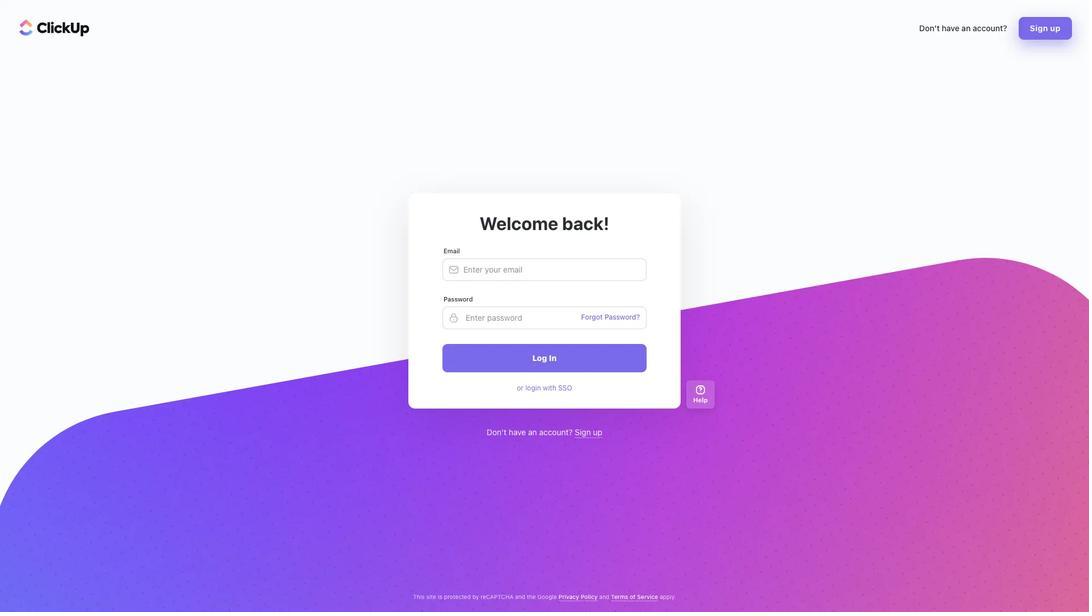 Task type: describe. For each thing, give the bounding box(es) containing it.
help link
[[687, 380, 715, 409]]

with
[[543, 384, 557, 392]]

log in
[[533, 353, 557, 363]]

this
[[413, 594, 425, 601]]

login
[[526, 384, 541, 392]]

1 horizontal spatial up
[[1051, 23, 1061, 33]]

don't for don't have an account?
[[920, 23, 940, 33]]

account? for don't have an account?
[[973, 23, 1007, 33]]

forgot
[[581, 313, 603, 322]]

by
[[473, 594, 479, 601]]

have for don't have an account? sign up
[[509, 428, 526, 437]]

of
[[630, 594, 636, 601]]

site
[[426, 594, 436, 601]]

terms of service link
[[611, 594, 658, 602]]

is
[[438, 594, 443, 601]]

or login with sso
[[517, 384, 572, 392]]

?
[[636, 313, 640, 322]]

or
[[517, 384, 524, 392]]

terms
[[611, 594, 628, 601]]

privacy policy link
[[559, 594, 598, 602]]

an for don't have an account? sign up
[[528, 428, 537, 437]]

account? for don't have an account? sign up
[[539, 428, 573, 437]]

an for don't have an account?
[[962, 23, 971, 33]]

or login with sso link
[[517, 384, 572, 393]]

the
[[527, 594, 536, 601]]

help
[[693, 397, 708, 404]]

this site is protected by recaptcha and the google privacy policy and terms of service apply.
[[413, 594, 676, 601]]

2 and from the left
[[599, 594, 610, 601]]



Task type: locate. For each thing, give the bounding box(es) containing it.
don't for don't have an account? sign up
[[487, 428, 507, 437]]

0 vertical spatial account?
[[973, 23, 1007, 33]]

protected
[[444, 594, 471, 601]]

1 vertical spatial password
[[605, 313, 636, 322]]

don't have an account? sign up
[[487, 428, 603, 437]]

1 horizontal spatial sign up link
[[1019, 17, 1072, 40]]

1 horizontal spatial don't
[[920, 23, 940, 33]]

1 vertical spatial account?
[[539, 428, 573, 437]]

1 vertical spatial don't
[[487, 428, 507, 437]]

1 and from the left
[[515, 594, 525, 601]]

login element
[[443, 247, 647, 393]]

sign up
[[1030, 23, 1061, 33]]

Email email field
[[443, 258, 647, 281]]

0 vertical spatial sign up link
[[1019, 17, 1072, 40]]

clickup - home image
[[19, 19, 90, 36]]

sign up link
[[1019, 17, 1072, 40], [575, 428, 603, 438]]

have
[[942, 23, 960, 33], [509, 428, 526, 437]]

1 horizontal spatial password
[[605, 313, 636, 322]]

forgot password ?
[[581, 313, 640, 322]]

0 horizontal spatial password
[[444, 295, 473, 303]]

0 horizontal spatial have
[[509, 428, 526, 437]]

and right policy in the right bottom of the page
[[599, 594, 610, 601]]

0 vertical spatial have
[[942, 23, 960, 33]]

0 vertical spatial up
[[1051, 23, 1061, 33]]

1 vertical spatial have
[[509, 428, 526, 437]]

don't have an account?
[[920, 23, 1007, 33]]

0 vertical spatial don't
[[920, 23, 940, 33]]

1 horizontal spatial have
[[942, 23, 960, 33]]

1 vertical spatial sign
[[575, 428, 591, 437]]

log
[[533, 353, 547, 363]]

privacy
[[559, 594, 579, 601]]

0 horizontal spatial sign up link
[[575, 428, 603, 438]]

password down email
[[444, 295, 473, 303]]

0 vertical spatial an
[[962, 23, 971, 33]]

sign
[[1030, 23, 1049, 33], [575, 428, 591, 437]]

1 vertical spatial sign up link
[[575, 428, 603, 438]]

1 horizontal spatial and
[[599, 594, 610, 601]]

policy
[[581, 594, 598, 601]]

and left the
[[515, 594, 525, 601]]

password
[[444, 295, 473, 303], [605, 313, 636, 322]]

and
[[515, 594, 525, 601], [599, 594, 610, 601]]

back!
[[562, 213, 610, 234]]

0 horizontal spatial don't
[[487, 428, 507, 437]]

welcome back!
[[480, 213, 610, 234]]

0 horizontal spatial up
[[593, 428, 603, 437]]

apply.
[[660, 594, 676, 601]]

don't
[[920, 23, 940, 33], [487, 428, 507, 437]]

email
[[444, 247, 460, 254]]

an
[[962, 23, 971, 33], [528, 428, 537, 437]]

password right 'forgot'
[[605, 313, 636, 322]]

account? left sign up
[[973, 23, 1007, 33]]

0 horizontal spatial account?
[[539, 428, 573, 437]]

0 horizontal spatial sign
[[575, 428, 591, 437]]

1 horizontal spatial account?
[[973, 23, 1007, 33]]

service
[[637, 594, 658, 601]]

0 horizontal spatial an
[[528, 428, 537, 437]]

0 vertical spatial password
[[444, 295, 473, 303]]

account? down with
[[539, 428, 573, 437]]

account?
[[973, 23, 1007, 33], [539, 428, 573, 437]]

up
[[1051, 23, 1061, 33], [593, 428, 603, 437]]

have for don't have an account?
[[942, 23, 960, 33]]

sso
[[558, 384, 572, 392]]

recaptcha
[[481, 594, 514, 601]]

1 horizontal spatial an
[[962, 23, 971, 33]]

in
[[549, 353, 557, 363]]

0 vertical spatial sign
[[1030, 23, 1049, 33]]

welcome
[[480, 213, 558, 234]]

1 vertical spatial up
[[593, 428, 603, 437]]

Password password field
[[443, 307, 647, 329]]

1 horizontal spatial sign
[[1030, 23, 1049, 33]]

1 vertical spatial an
[[528, 428, 537, 437]]

google
[[538, 594, 557, 601]]

0 horizontal spatial and
[[515, 594, 525, 601]]

log in button
[[443, 344, 647, 373]]



Task type: vqa. For each thing, say whether or not it's contained in the screenshot.
an to the left
yes



